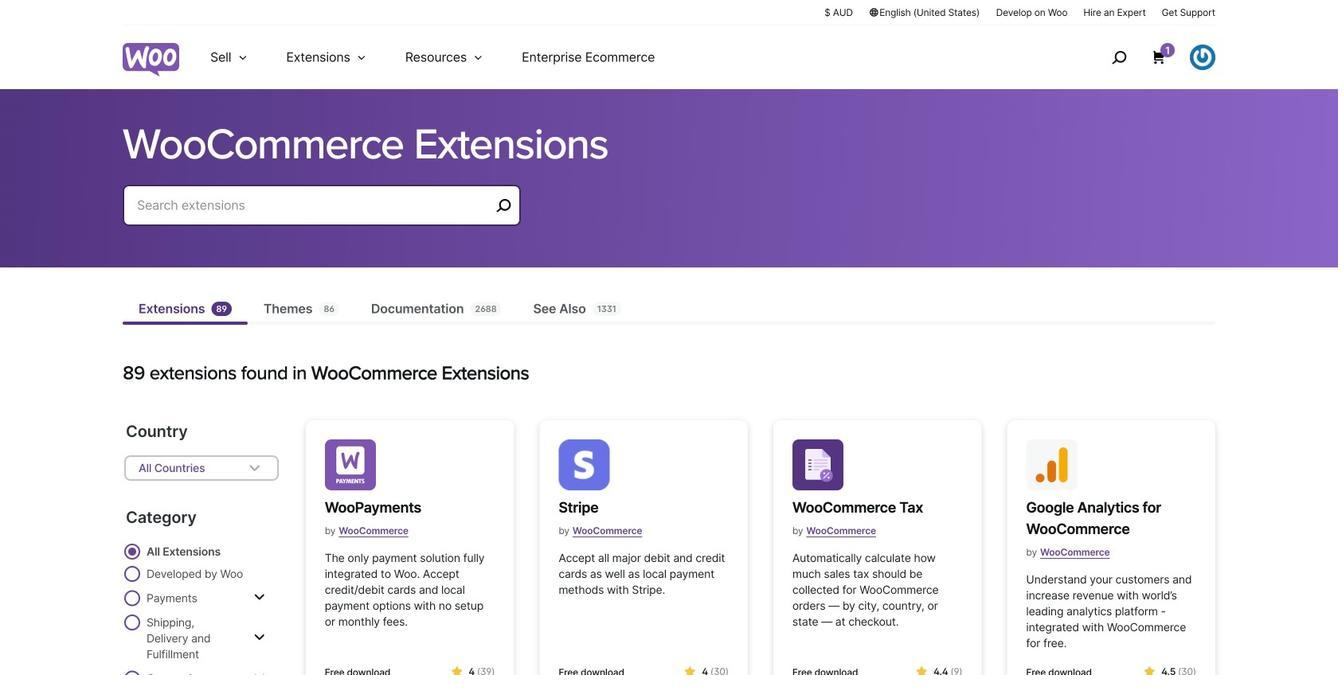 Task type: locate. For each thing, give the bounding box(es) containing it.
1 vertical spatial show subcategories image
[[254, 632, 265, 645]]

show subcategories image
[[254, 672, 265, 676]]

None search field
[[123, 185, 521, 245]]

2 show subcategories image from the top
[[254, 632, 265, 645]]

show subcategories image
[[254, 592, 265, 604], [254, 632, 265, 645]]

0 vertical spatial show subcategories image
[[254, 592, 265, 604]]



Task type: describe. For each thing, give the bounding box(es) containing it.
1 show subcategories image from the top
[[254, 592, 265, 604]]

Filter countries field
[[124, 456, 279, 481]]

service navigation menu element
[[1078, 31, 1216, 83]]

angle down image
[[245, 459, 264, 478]]

open account menu image
[[1190, 45, 1216, 70]]

search image
[[1107, 45, 1132, 70]]

Search extensions search field
[[137, 194, 491, 217]]



Task type: vqa. For each thing, say whether or not it's contained in the screenshot.
first Show subcategories image from the bottom
yes



